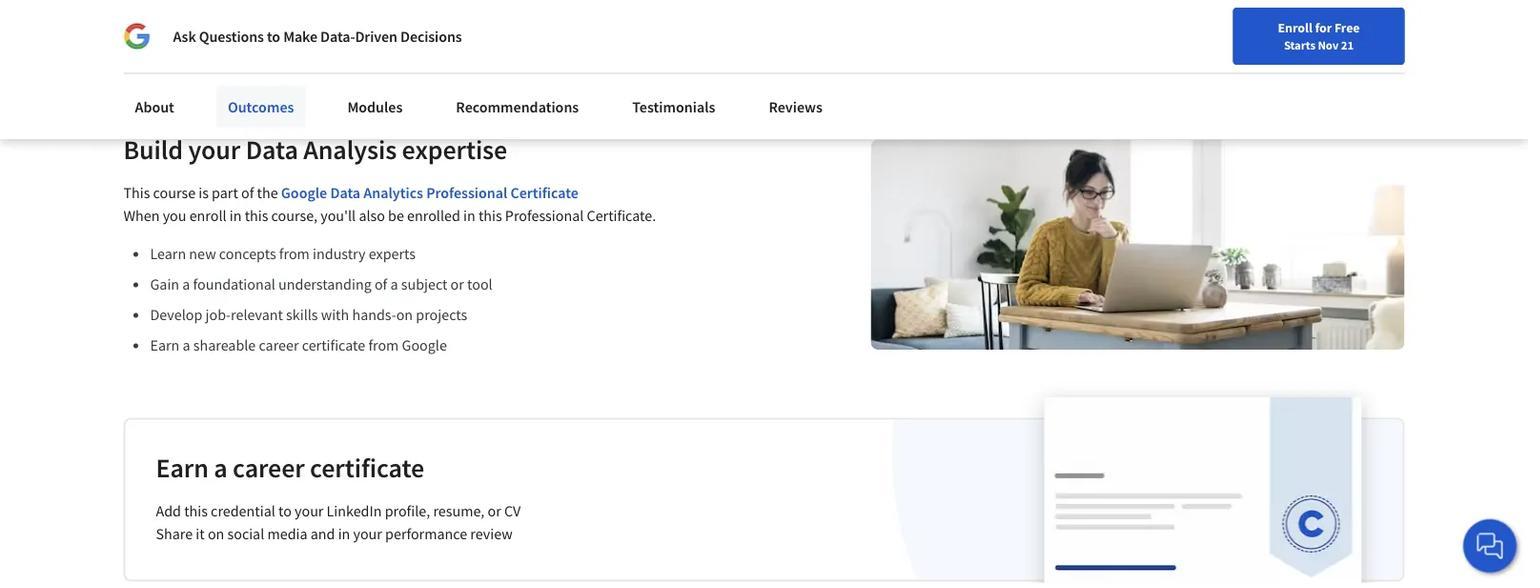 Task type: locate. For each thing, give the bounding box(es) containing it.
0 horizontal spatial of
[[241, 184, 254, 203]]

1 vertical spatial professional
[[505, 207, 584, 226]]

analytics
[[364, 184, 423, 203]]

earn a shareable career certificate from google
[[150, 336, 447, 355]]

certificate down with
[[302, 336, 365, 355]]

for up nov
[[1315, 19, 1332, 36]]

learn up gain
[[150, 245, 186, 264]]

for
[[338, 19, 358, 38], [1315, 19, 1332, 36]]

1 vertical spatial or
[[488, 502, 501, 521]]

0 vertical spatial certificate
[[302, 336, 365, 355]]

enroll
[[189, 207, 227, 226]]

1 vertical spatial earn
[[156, 451, 209, 485]]

earn up add
[[156, 451, 209, 485]]

earn down develop
[[150, 336, 180, 355]]

on
[[396, 306, 413, 325], [208, 525, 224, 544]]

1 horizontal spatial for
[[1315, 19, 1332, 36]]

0 horizontal spatial data
[[246, 133, 298, 166]]

or left cv
[[488, 502, 501, 521]]

from
[[279, 245, 310, 264], [368, 336, 399, 355]]

to inside add this credential to your linkedin profile, resume, or cv share it on social media and in your performance review
[[278, 502, 292, 521]]

0 vertical spatial professional
[[426, 184, 508, 203]]

foundational
[[193, 275, 275, 294]]

google inside this course is part of the google data analytics professional certificate when you enroll in this course, you'll also be enrolled in this professional certificate.
[[281, 184, 327, 203]]

be
[[388, 207, 404, 226]]

1 vertical spatial to
[[278, 502, 292, 521]]

this course is part of the google data analytics professional certificate when you enroll in this course, you'll also be enrolled in this professional certificate.
[[123, 184, 656, 226]]

0 horizontal spatial or
[[451, 275, 464, 294]]

earn
[[150, 336, 180, 355], [156, 451, 209, 485]]

0 horizontal spatial on
[[208, 525, 224, 544]]

0 vertical spatial or
[[451, 275, 464, 294]]

for left "business"
[[338, 19, 358, 38]]

of for a
[[375, 275, 387, 294]]

nov
[[1318, 37, 1339, 52]]

0 vertical spatial from
[[279, 245, 310, 264]]

more
[[196, 19, 231, 38]]

professional
[[426, 184, 508, 203], [505, 207, 584, 226]]

this up it
[[184, 502, 208, 521]]

of up hands-
[[375, 275, 387, 294]]

relevant
[[231, 306, 283, 325]]

1 vertical spatial learn
[[150, 245, 186, 264]]

a up credential
[[214, 451, 228, 485]]

free
[[1335, 19, 1360, 36]]

0 horizontal spatial your
[[188, 133, 240, 166]]

1 vertical spatial career
[[233, 451, 305, 485]]

modules
[[347, 97, 403, 116]]

certificate
[[511, 184, 579, 203]]

1 vertical spatial data
[[330, 184, 361, 203]]

job-
[[206, 306, 231, 325]]

1 horizontal spatial of
[[375, 275, 387, 294]]

from down course,
[[279, 245, 310, 264]]

certificate up linkedin
[[310, 451, 424, 485]]

from down hands-
[[368, 336, 399, 355]]

your up and
[[295, 502, 324, 521]]

career
[[259, 336, 299, 355], [233, 451, 305, 485]]

of inside this course is part of the google data analytics professional certificate when you enroll in this course, you'll also be enrolled in this professional certificate.
[[241, 184, 254, 203]]

develop job-relevant skills with hands-on projects
[[150, 306, 467, 325]]

in
[[230, 207, 242, 226], [463, 207, 476, 226], [338, 525, 350, 544]]

develop
[[150, 306, 202, 325]]

google down projects
[[402, 336, 447, 355]]

data up you'll
[[330, 184, 361, 203]]

this
[[245, 207, 268, 226], [479, 207, 502, 226], [184, 502, 208, 521]]

certificate
[[302, 336, 365, 355], [310, 451, 424, 485]]

1 horizontal spatial your
[[295, 502, 324, 521]]

1 vertical spatial from
[[368, 336, 399, 355]]

in inside add this credential to your linkedin profile, resume, or cv share it on social media and in your performance review
[[338, 525, 350, 544]]

google up course,
[[281, 184, 327, 203]]

professional down certificate
[[505, 207, 584, 226]]

learn
[[155, 19, 193, 38], [150, 245, 186, 264]]

0 vertical spatial on
[[396, 306, 413, 325]]

linkedin
[[327, 502, 382, 521]]

share
[[156, 525, 193, 544]]

enroll for free starts nov 21
[[1278, 19, 1360, 52]]

to left make
[[267, 27, 280, 46]]

your down linkedin
[[353, 525, 382, 544]]

0 vertical spatial learn
[[155, 19, 193, 38]]

about link
[[123, 86, 186, 128]]

career down relevant
[[259, 336, 299, 355]]

1 horizontal spatial data
[[330, 184, 361, 203]]

certificate.
[[587, 207, 656, 226]]

0 horizontal spatial google
[[281, 184, 327, 203]]

to
[[267, 27, 280, 46], [278, 502, 292, 521]]

business
[[361, 19, 419, 38]]

data down the outcomes link
[[246, 133, 298, 166]]

earn for earn a career certificate
[[156, 451, 209, 485]]

this right "enrolled" at the left top of the page
[[479, 207, 502, 226]]

0 vertical spatial google
[[281, 184, 327, 203]]

show notifications image
[[1271, 24, 1294, 47]]

and
[[311, 525, 335, 544]]

a for earn a career certificate
[[214, 451, 228, 485]]

on inside add this credential to your linkedin profile, resume, or cv share it on social media and in your performance review
[[208, 525, 224, 544]]

on down subject
[[396, 306, 413, 325]]

a left subject
[[390, 275, 398, 294]]

questions
[[199, 27, 264, 46]]

with
[[321, 306, 349, 325]]

your
[[188, 133, 240, 166], [295, 502, 324, 521], [353, 525, 382, 544]]

0 vertical spatial your
[[188, 133, 240, 166]]

in down part
[[230, 207, 242, 226]]

career up credential
[[233, 451, 305, 485]]

a down develop
[[183, 336, 190, 355]]

learn right the google icon
[[155, 19, 193, 38]]

coursera image
[[23, 15, 144, 46]]

1 horizontal spatial or
[[488, 502, 501, 521]]

of left the
[[241, 184, 254, 203]]

part
[[212, 184, 238, 203]]

outcomes link
[[216, 86, 306, 128]]

to up media
[[278, 502, 292, 521]]

your up part
[[188, 133, 240, 166]]

this down the
[[245, 207, 268, 226]]

new
[[189, 245, 216, 264]]

1 horizontal spatial from
[[368, 336, 399, 355]]

hands-
[[352, 306, 396, 325]]

1 vertical spatial of
[[375, 275, 387, 294]]

learn for learn new concepts from industry experts
[[150, 245, 186, 264]]

projects
[[416, 306, 467, 325]]

data
[[246, 133, 298, 166], [330, 184, 361, 203]]

learn more about coursera for business link
[[155, 19, 419, 38]]

recommendations
[[456, 97, 579, 116]]

you
[[163, 207, 186, 226]]

shareable
[[193, 336, 256, 355]]

professional up "enrolled" at the left top of the page
[[426, 184, 508, 203]]

on right it
[[208, 525, 224, 544]]

experts
[[369, 245, 416, 264]]

google
[[281, 184, 327, 203], [402, 336, 447, 355]]

recommendations link
[[445, 86, 591, 128]]

0 vertical spatial earn
[[150, 336, 180, 355]]

coursera enterprise logos image
[[980, 0, 1361, 25]]

a right gain
[[182, 275, 190, 294]]

1 horizontal spatial in
[[338, 525, 350, 544]]

0 horizontal spatial this
[[184, 502, 208, 521]]

chat with us image
[[1475, 531, 1506, 562]]

google for from
[[402, 336, 447, 355]]

outcomes
[[228, 97, 294, 116]]

1 vertical spatial google
[[402, 336, 447, 355]]

or
[[451, 275, 464, 294], [488, 502, 501, 521]]

google image
[[123, 23, 150, 50]]

2 horizontal spatial your
[[353, 525, 382, 544]]

or left tool
[[451, 275, 464, 294]]

a
[[182, 275, 190, 294], [390, 275, 398, 294], [183, 336, 190, 355], [214, 451, 228, 485]]

1 horizontal spatial google
[[402, 336, 447, 355]]

earn for earn a shareable career certificate from google
[[150, 336, 180, 355]]

of
[[241, 184, 254, 203], [375, 275, 387, 294]]

1 vertical spatial on
[[208, 525, 224, 544]]

in right "enrolled" at the left top of the page
[[463, 207, 476, 226]]

in right and
[[338, 525, 350, 544]]

0 vertical spatial of
[[241, 184, 254, 203]]

is
[[199, 184, 209, 203]]

1 vertical spatial certificate
[[310, 451, 424, 485]]

None search field
[[272, 12, 730, 50]]

earn a career certificate
[[156, 451, 424, 485]]

0 vertical spatial data
[[246, 133, 298, 166]]



Task type: vqa. For each thing, say whether or not it's contained in the screenshot.
second the job from the left
no



Task type: describe. For each thing, give the bounding box(es) containing it.
0 horizontal spatial in
[[230, 207, 242, 226]]

learn more about coursera for business
[[155, 19, 419, 38]]

also
[[359, 207, 385, 226]]

0 horizontal spatial for
[[338, 19, 358, 38]]

add this credential to your linkedin profile, resume, or cv share it on social media and in your performance review
[[156, 502, 521, 544]]

skills
[[286, 306, 318, 325]]

concepts
[[219, 245, 276, 264]]

ask
[[173, 27, 196, 46]]

profile,
[[385, 502, 430, 521]]

0 vertical spatial to
[[267, 27, 280, 46]]

you'll
[[321, 207, 356, 226]]

google for the
[[281, 184, 327, 203]]

gain
[[150, 275, 179, 294]]

review
[[470, 525, 513, 544]]

1 horizontal spatial this
[[245, 207, 268, 226]]

data inside this course is part of the google data analytics professional certificate when you enroll in this course, you'll also be enrolled in this professional certificate.
[[330, 184, 361, 203]]

learn for learn more about coursera for business
[[155, 19, 193, 38]]

about
[[234, 19, 273, 38]]

0 horizontal spatial from
[[279, 245, 310, 264]]

this
[[123, 184, 150, 203]]

2 horizontal spatial this
[[479, 207, 502, 226]]

testimonials
[[632, 97, 716, 116]]

industry
[[313, 245, 366, 264]]

social
[[227, 525, 264, 544]]

a for gain a foundational understanding of a subject or tool
[[182, 275, 190, 294]]

it
[[196, 525, 205, 544]]

data-
[[321, 27, 355, 46]]

driven
[[355, 27, 398, 46]]

about
[[135, 97, 174, 116]]

starts
[[1284, 37, 1316, 52]]

resume,
[[433, 502, 485, 521]]

build
[[123, 133, 183, 166]]

decisions
[[401, 27, 462, 46]]

enrolled
[[407, 207, 460, 226]]

cv
[[504, 502, 521, 521]]

google data analytics professional certificate link
[[281, 184, 579, 203]]

2 horizontal spatial in
[[463, 207, 476, 226]]

the
[[257, 184, 278, 203]]

21
[[1341, 37, 1354, 52]]

media
[[267, 525, 308, 544]]

credential
[[211, 502, 275, 521]]

enroll
[[1278, 19, 1313, 36]]

testimonials link
[[621, 86, 727, 128]]

expertise
[[402, 133, 507, 166]]

understanding
[[278, 275, 372, 294]]

2 vertical spatial your
[[353, 525, 382, 544]]

make
[[283, 27, 318, 46]]

subject
[[401, 275, 448, 294]]

tool
[[467, 275, 493, 294]]

of for the
[[241, 184, 254, 203]]

learn new concepts from industry experts
[[150, 245, 416, 264]]

performance
[[385, 525, 467, 544]]

course,
[[271, 207, 318, 226]]

or inside add this credential to your linkedin profile, resume, or cv share it on social media and in your performance review
[[488, 502, 501, 521]]

a for earn a shareable career certificate from google
[[183, 336, 190, 355]]

coursera
[[276, 19, 335, 38]]

gain a foundational understanding of a subject or tool
[[150, 275, 493, 294]]

for inside enroll for free starts nov 21
[[1315, 19, 1332, 36]]

reviews
[[769, 97, 823, 116]]

analysis
[[303, 133, 397, 166]]

1 vertical spatial your
[[295, 502, 324, 521]]

reviews link
[[758, 86, 834, 128]]

1 horizontal spatial on
[[396, 306, 413, 325]]

0 vertical spatial career
[[259, 336, 299, 355]]

course
[[153, 184, 196, 203]]

add
[[156, 502, 181, 521]]

build your data analysis expertise
[[123, 133, 507, 166]]

when
[[123, 207, 160, 226]]

this inside add this credential to your linkedin profile, resume, or cv share it on social media and in your performance review
[[184, 502, 208, 521]]

modules link
[[336, 86, 414, 128]]

ask questions to make data-driven decisions
[[173, 27, 462, 46]]

coursera career certificate image
[[1045, 398, 1362, 585]]



